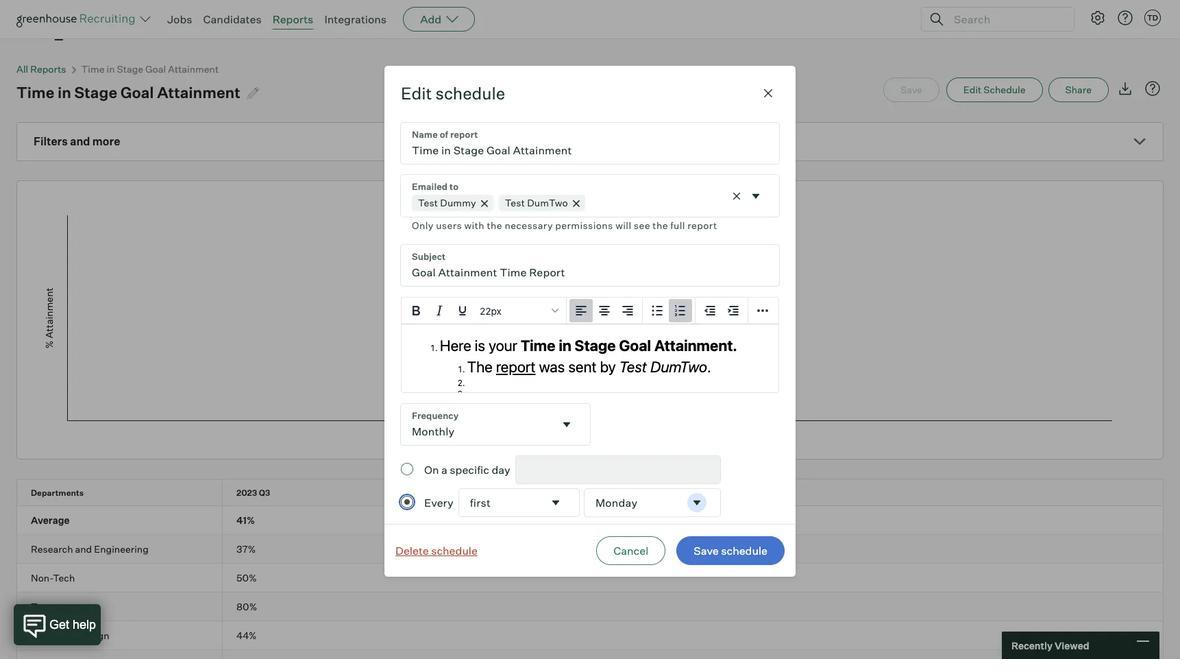 Task type: vqa. For each thing, say whether or not it's contained in the screenshot.
Company goals goals
no



Task type: describe. For each thing, give the bounding box(es) containing it.
1 vertical spatial in
[[58, 83, 71, 102]]

row for 1st 'row group' from the bottom of the grid containing average
[[17, 650, 1164, 659]]

row for 'row group' containing test
[[17, 593, 1164, 621]]

add button
[[403, 7, 475, 32]]

greenhouse recruiting image
[[16, 11, 140, 27]]

Search text field
[[951, 9, 1062, 29]]

q3
[[259, 488, 270, 498]]

departments
[[31, 488, 84, 498]]

average
[[31, 514, 70, 526]]

1 vertical spatial stage
[[74, 83, 117, 102]]

save
[[694, 544, 719, 557]]

row for 'row group' containing non-tech
[[17, 564, 1164, 592]]

edit for edit schedule
[[401, 83, 432, 104]]

50%
[[237, 572, 257, 584]]

1 vertical spatial time in stage goal attainment
[[16, 83, 241, 102]]

0 vertical spatial stage
[[117, 63, 143, 75]]

all reports link
[[16, 63, 66, 75]]

add
[[420, 12, 442, 26]]

grid containing average
[[17, 479, 1164, 659]]

every
[[424, 496, 454, 510]]

reports right candidates link at the left
[[273, 12, 314, 26]]

cancel
[[614, 544, 649, 557]]

design
[[78, 630, 109, 641]]

&
[[69, 630, 76, 641]]

close modal icon image
[[761, 85, 777, 102]]

80%
[[237, 601, 257, 613]]

schedule for save schedule
[[722, 544, 768, 557]]

configure image
[[1090, 10, 1107, 26]]

td button
[[1145, 10, 1162, 26]]

1 the from the left
[[487, 220, 503, 231]]

1 vertical spatial attainment
[[157, 83, 241, 102]]

test dumtwo
[[505, 197, 568, 209]]

td button
[[1142, 7, 1164, 29]]

schedule
[[984, 84, 1026, 95]]

0 horizontal spatial toggle flyout image
[[560, 418, 574, 431]]

2 toolbar from the left
[[643, 298, 696, 324]]

jobs
[[167, 12, 192, 26]]

save schedule button
[[677, 536, 785, 565]]

candidates link
[[203, 12, 262, 26]]

tech
[[53, 572, 75, 584]]

schedule for edit schedule
[[436, 83, 505, 104]]

1 toolbar from the left
[[567, 298, 643, 324]]

share button
[[1049, 78, 1110, 102]]

row for 'row group' containing research and engineering
[[17, 535, 1164, 563]]

jobs link
[[167, 12, 192, 26]]

integrations
[[325, 12, 387, 26]]

row group containing average
[[17, 506, 1164, 535]]

recently
[[1012, 639, 1053, 651]]

td
[[1148, 13, 1159, 23]]

1 vertical spatial time
[[16, 83, 54, 102]]

day
[[492, 463, 511, 477]]

and for research
[[75, 543, 92, 555]]

row group containing non-tech
[[17, 564, 1164, 593]]

2 vertical spatial toggle flyout image
[[690, 496, 704, 510]]

delete
[[396, 544, 429, 557]]

recently viewed
[[1012, 639, 1090, 651]]

and for filters
[[70, 135, 90, 148]]

product & design
[[31, 630, 109, 641]]

viewed
[[1055, 639, 1090, 651]]

2 the from the left
[[653, 220, 669, 231]]

report
[[688, 220, 718, 231]]

test for test dumtwo
[[505, 197, 525, 209]]

3 toolbar from the left
[[696, 298, 749, 324]]

1 vertical spatial goal
[[120, 83, 154, 102]]

see
[[634, 220, 651, 231]]



Task type: locate. For each thing, give the bounding box(es) containing it.
necessary
[[505, 220, 553, 231]]

1 vertical spatial toggle flyout image
[[560, 418, 574, 431]]

22px toolbar
[[402, 298, 567, 324]]

grid
[[17, 479, 1164, 659]]

reports
[[16, 1, 128, 42], [273, 12, 314, 26], [30, 63, 66, 75]]

1 horizontal spatial toggle flyout image
[[690, 496, 704, 510]]

faq image
[[1145, 80, 1162, 97]]

product
[[31, 630, 67, 641]]

with
[[465, 220, 485, 231]]

on
[[424, 463, 439, 477]]

row group
[[17, 506, 1164, 535], [17, 535, 1164, 564], [17, 564, 1164, 593], [17, 593, 1164, 621], [17, 621, 1164, 650], [17, 650, 1164, 659]]

6 row from the top
[[17, 621, 1164, 650]]

in down all reports
[[58, 83, 71, 102]]

cancel button
[[597, 536, 666, 565]]

filters
[[34, 135, 68, 148]]

stage
[[117, 63, 143, 75], [74, 83, 117, 102]]

test for test dummy
[[418, 197, 438, 209]]

toggle flyout image up the save
[[690, 496, 704, 510]]

1 horizontal spatial the
[[653, 220, 669, 231]]

only users with the necessary permissions will see the full report
[[412, 220, 718, 231]]

none field clear selection
[[401, 175, 780, 234]]

1 horizontal spatial in
[[107, 63, 115, 75]]

and right research in the left of the page
[[75, 543, 92, 555]]

research and engineering
[[31, 543, 149, 555]]

edit schedule
[[964, 84, 1026, 95]]

test up the necessary in the top of the page
[[505, 197, 525, 209]]

2 horizontal spatial test
[[505, 197, 525, 209]]

edit inside edit schedule button
[[964, 84, 982, 95]]

all reports
[[16, 63, 66, 75]]

more
[[92, 135, 120, 148]]

1 row group from the top
[[17, 506, 1164, 535]]

7 row from the top
[[17, 650, 1164, 659]]

0 vertical spatial toggle flyout image
[[750, 189, 763, 203]]

on a specific day
[[424, 463, 511, 477]]

row containing research and engineering
[[17, 535, 1164, 563]]

2 row group from the top
[[17, 535, 1164, 564]]

1 row from the top
[[17, 479, 1164, 506]]

37%
[[237, 543, 256, 555]]

row containing departments
[[17, 479, 1164, 506]]

delete schedule button
[[393, 536, 481, 566]]

time down all reports
[[16, 83, 54, 102]]

22px group
[[402, 298, 779, 324]]

filters and more
[[34, 135, 120, 148]]

non-
[[31, 572, 53, 584]]

save and schedule this report to revisit it! element
[[884, 78, 947, 102]]

xychart image
[[34, 181, 1147, 455]]

permissions
[[556, 220, 614, 231]]

2023 q3
[[237, 488, 270, 498]]

0 horizontal spatial edit
[[401, 83, 432, 104]]

the left full
[[653, 220, 669, 231]]

test up only
[[418, 197, 438, 209]]

row group containing product & design
[[17, 621, 1164, 650]]

time
[[81, 63, 105, 75], [16, 83, 54, 102]]

delete schedule
[[396, 544, 478, 557]]

attainment down time in stage goal attainment link in the left of the page
[[157, 83, 241, 102]]

0 vertical spatial goal
[[145, 63, 166, 75]]

only
[[412, 220, 434, 231]]

download image
[[1118, 80, 1134, 97]]

row
[[17, 479, 1164, 506], [17, 506, 1164, 534], [17, 535, 1164, 563], [17, 564, 1164, 592], [17, 593, 1164, 621], [17, 621, 1164, 650], [17, 650, 1164, 659]]

row containing test
[[17, 593, 1164, 621]]

reports right all
[[30, 63, 66, 75]]

test down the non-
[[31, 601, 50, 613]]

3 row group from the top
[[17, 564, 1164, 593]]

2023
[[237, 488, 257, 498]]

0 horizontal spatial in
[[58, 83, 71, 102]]

none field containing test dummy
[[401, 175, 780, 234]]

row containing non-tech
[[17, 564, 1164, 592]]

22px button
[[475, 299, 564, 322]]

toggle flyout image right clear selection icon
[[750, 189, 763, 203]]

2 horizontal spatial toggle flyout image
[[750, 189, 763, 203]]

time in stage goal attainment
[[81, 63, 219, 75], [16, 83, 241, 102]]

On a specific day text field
[[516, 456, 710, 483]]

0 vertical spatial attainment
[[168, 63, 219, 75]]

none field on a specific day
[[516, 456, 721, 483]]

1 vertical spatial and
[[75, 543, 92, 555]]

non-tech
[[31, 572, 75, 584]]

a
[[442, 463, 448, 477]]

0 vertical spatial in
[[107, 63, 115, 75]]

4 row group from the top
[[17, 593, 1164, 621]]

save schedule
[[694, 544, 768, 557]]

row containing average
[[17, 506, 1164, 534]]

edit for edit schedule
[[964, 84, 982, 95]]

0 horizontal spatial test
[[31, 601, 50, 613]]

time in stage goal attainment link
[[81, 63, 219, 75]]

test
[[418, 197, 438, 209], [505, 197, 525, 209], [31, 601, 50, 613]]

5 row group from the top
[[17, 621, 1164, 650]]

the
[[487, 220, 503, 231], [653, 220, 669, 231]]

specific
[[450, 463, 490, 477]]

4 row from the top
[[17, 564, 1164, 592]]

schedule for delete schedule
[[431, 544, 478, 557]]

users
[[436, 220, 462, 231]]

row group containing test
[[17, 593, 1164, 621]]

candidates
[[203, 12, 262, 26]]

none field toggle flyout
[[459, 489, 579, 516]]

attainment down jobs link
[[168, 63, 219, 75]]

toggle flyout image up on a specific day text box
[[560, 418, 574, 431]]

None text field
[[401, 123, 780, 164], [401, 404, 555, 445], [459, 489, 544, 516], [585, 489, 685, 516], [401, 123, 780, 164], [401, 404, 555, 445], [459, 489, 544, 516], [585, 489, 685, 516]]

test dummy
[[418, 197, 476, 209]]

full
[[671, 220, 686, 231]]

in
[[107, 63, 115, 75], [58, 83, 71, 102]]

row containing product & design
[[17, 621, 1164, 650]]

1 horizontal spatial time
[[81, 63, 105, 75]]

edit schedule
[[401, 83, 505, 104]]

and
[[70, 135, 90, 148], [75, 543, 92, 555]]

5 row from the top
[[17, 593, 1164, 621]]

toolbar
[[567, 298, 643, 324], [643, 298, 696, 324], [696, 298, 749, 324]]

dummy
[[441, 197, 476, 209]]

None field
[[401, 175, 780, 234], [401, 404, 590, 445], [516, 456, 721, 483], [459, 489, 579, 516], [585, 489, 721, 516], [401, 404, 590, 445], [585, 489, 721, 516]]

research
[[31, 543, 73, 555]]

the right with
[[487, 220, 503, 231]]

0 horizontal spatial time
[[16, 83, 54, 102]]

reports link
[[273, 12, 314, 26]]

1 horizontal spatial edit
[[964, 84, 982, 95]]

goal
[[145, 63, 166, 75], [120, 83, 154, 102]]

time right all reports
[[81, 63, 105, 75]]

None text field
[[401, 245, 780, 286]]

reports up all reports
[[16, 1, 128, 42]]

row for grid containing average
[[17, 479, 1164, 506]]

share
[[1066, 84, 1092, 95]]

all
[[16, 63, 28, 75]]

clear selection image
[[730, 189, 744, 203]]

row group containing research and engineering
[[17, 535, 1164, 564]]

in down greenhouse recruiting 'image'
[[107, 63, 115, 75]]

0 vertical spatial and
[[70, 135, 90, 148]]

row for 'row group' containing average
[[17, 506, 1164, 534]]

row for 'row group' containing product & design
[[17, 621, 1164, 650]]

0 horizontal spatial the
[[487, 220, 503, 231]]

toggle flyout image
[[549, 496, 563, 510]]

engineering
[[94, 543, 149, 555]]

toggle flyout image
[[750, 189, 763, 203], [560, 418, 574, 431], [690, 496, 704, 510]]

integrations link
[[325, 12, 387, 26]]

edit schedule button
[[947, 78, 1043, 102]]

0 vertical spatial time
[[81, 63, 105, 75]]

6 row group from the top
[[17, 650, 1164, 659]]

41%
[[237, 514, 255, 526]]

22px
[[480, 305, 502, 316]]

0 vertical spatial time in stage goal attainment
[[81, 63, 219, 75]]

attainment
[[168, 63, 219, 75], [157, 83, 241, 102]]

2 row from the top
[[17, 506, 1164, 534]]

44%
[[237, 630, 257, 641]]

3 row from the top
[[17, 535, 1164, 563]]

schedule
[[436, 83, 505, 104], [431, 544, 478, 557], [722, 544, 768, 557]]

will
[[616, 220, 632, 231]]

edit
[[401, 83, 432, 104], [964, 84, 982, 95]]

and left more
[[70, 135, 90, 148]]

1 horizontal spatial test
[[418, 197, 438, 209]]

time in stage goal attainment down jobs link
[[81, 63, 219, 75]]

dumtwo
[[527, 197, 568, 209]]

time in stage goal attainment down time in stage goal attainment link in the left of the page
[[16, 83, 241, 102]]



